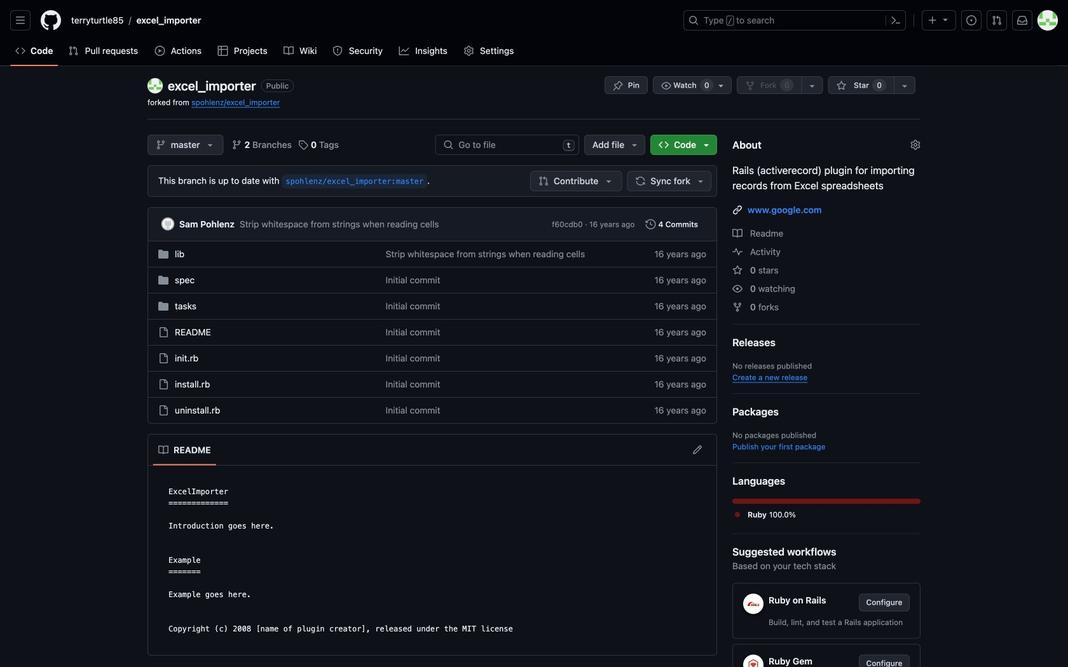 Task type: describe. For each thing, give the bounding box(es) containing it.
2 directory image from the top
[[158, 275, 169, 286]]

3 directory image from the top
[[158, 301, 169, 312]]

tag image
[[298, 140, 308, 150]]

1 horizontal spatial triangle down image
[[630, 140, 640, 150]]

edit file image
[[693, 445, 703, 455]]

homepage image
[[41, 10, 61, 31]]

triangle down image for sync icon
[[696, 176, 706, 186]]

ruby on rails logo image
[[748, 602, 760, 607]]

1 directory image from the top
[[158, 249, 169, 259]]

shield image
[[333, 46, 343, 56]]

2 horizontal spatial triangle down image
[[941, 14, 951, 24]]

sync image
[[636, 176, 646, 186]]

gear image
[[464, 46, 474, 56]]

table image
[[218, 46, 228, 56]]

1 vertical spatial eye image
[[733, 284, 743, 294]]

graph image
[[399, 46, 409, 56]]

notifications image
[[1018, 15, 1028, 25]]

link image
[[733, 205, 743, 215]]

triangle down image for the right code image
[[702, 140, 712, 150]]

dot fill image
[[733, 510, 743, 520]]

0 horizontal spatial book image
[[158, 446, 169, 456]]

0 horizontal spatial eye image
[[661, 81, 672, 91]]

pulse image
[[733, 247, 743, 257]]

Go to file text field
[[459, 135, 558, 155]]

play image
[[155, 46, 165, 56]]



Task type: vqa. For each thing, say whether or not it's contained in the screenshot.
@eclipse profile icon
no



Task type: locate. For each thing, give the bounding box(es) containing it.
search image
[[443, 140, 454, 150]]

repo forked image left see your forks of this repository image
[[745, 81, 756, 91]]

1 horizontal spatial git pull request image
[[992, 15, 1002, 25]]

command palette image
[[891, 15, 901, 25]]

1 vertical spatial directory image
[[158, 275, 169, 286]]

git pull request image
[[539, 176, 549, 186]]

eye image down star image
[[733, 284, 743, 294]]

triangle down image
[[702, 140, 712, 150], [604, 176, 614, 186], [696, 176, 706, 186]]

1 vertical spatial code image
[[659, 140, 669, 150]]

eye image right pin this repository to your profile icon
[[661, 81, 672, 91]]

star image
[[837, 81, 847, 91]]

see your forks of this repository image
[[808, 81, 818, 91]]

code image
[[15, 46, 25, 56], [659, 140, 669, 150]]

0 horizontal spatial triangle down image
[[205, 140, 215, 150]]

add this repository to a list image
[[900, 81, 910, 91]]

1 horizontal spatial repo forked image
[[745, 81, 756, 91]]

star image
[[733, 266, 743, 276]]

0 horizontal spatial code image
[[15, 46, 25, 56]]

issue opened image
[[967, 15, 977, 25]]

author image
[[162, 218, 174, 231]]

0 vertical spatial repo forked image
[[745, 81, 756, 91]]

1 horizontal spatial code image
[[659, 140, 669, 150]]

eye image
[[661, 81, 672, 91], [733, 284, 743, 294]]

history image
[[646, 219, 656, 230]]

1 vertical spatial git pull request image
[[68, 46, 78, 56]]

ruby gem logo image
[[749, 660, 758, 668]]

repo forked image down star image
[[733, 302, 743, 313]]

1 horizontal spatial book image
[[284, 46, 294, 56]]

git branch image
[[156, 140, 166, 150]]

0 vertical spatial book image
[[284, 46, 294, 56]]

1 vertical spatial repo forked image
[[733, 302, 743, 313]]

ruby 100.0 element
[[733, 499, 921, 504]]

git pull request image
[[992, 15, 1002, 25], [68, 46, 78, 56]]

0 users starred this repository element
[[873, 79, 887, 92]]

book image
[[284, 46, 294, 56], [158, 446, 169, 456]]

directory image
[[158, 249, 169, 259], [158, 275, 169, 286], [158, 301, 169, 312]]

0 horizontal spatial repo forked image
[[733, 302, 743, 313]]

0 vertical spatial code image
[[15, 46, 25, 56]]

0 horizontal spatial git pull request image
[[68, 46, 78, 56]]

plus image
[[928, 15, 938, 25]]

repo forked image
[[745, 81, 756, 91], [733, 302, 743, 313]]

0 vertical spatial git pull request image
[[992, 15, 1002, 25]]

2 vertical spatial directory image
[[158, 301, 169, 312]]

triangle down image right the plus icon
[[941, 14, 951, 24]]

book image
[[733, 229, 743, 239]]

triangle down image
[[941, 14, 951, 24], [205, 140, 215, 150], [630, 140, 640, 150]]

git branch image
[[232, 140, 242, 150]]

1 vertical spatial book image
[[158, 446, 169, 456]]

list
[[66, 10, 676, 31]]

owner avatar image
[[148, 78, 163, 93]]

pin this repository to your profile image
[[613, 81, 623, 91]]

triangle down image up sync icon
[[630, 140, 640, 150]]

edit repository metadata image
[[911, 140, 921, 150]]

1 horizontal spatial eye image
[[733, 284, 743, 294]]

0 vertical spatial eye image
[[661, 81, 672, 91]]

triangle down image left git branch image
[[205, 140, 215, 150]]

0 vertical spatial directory image
[[158, 249, 169, 259]]



